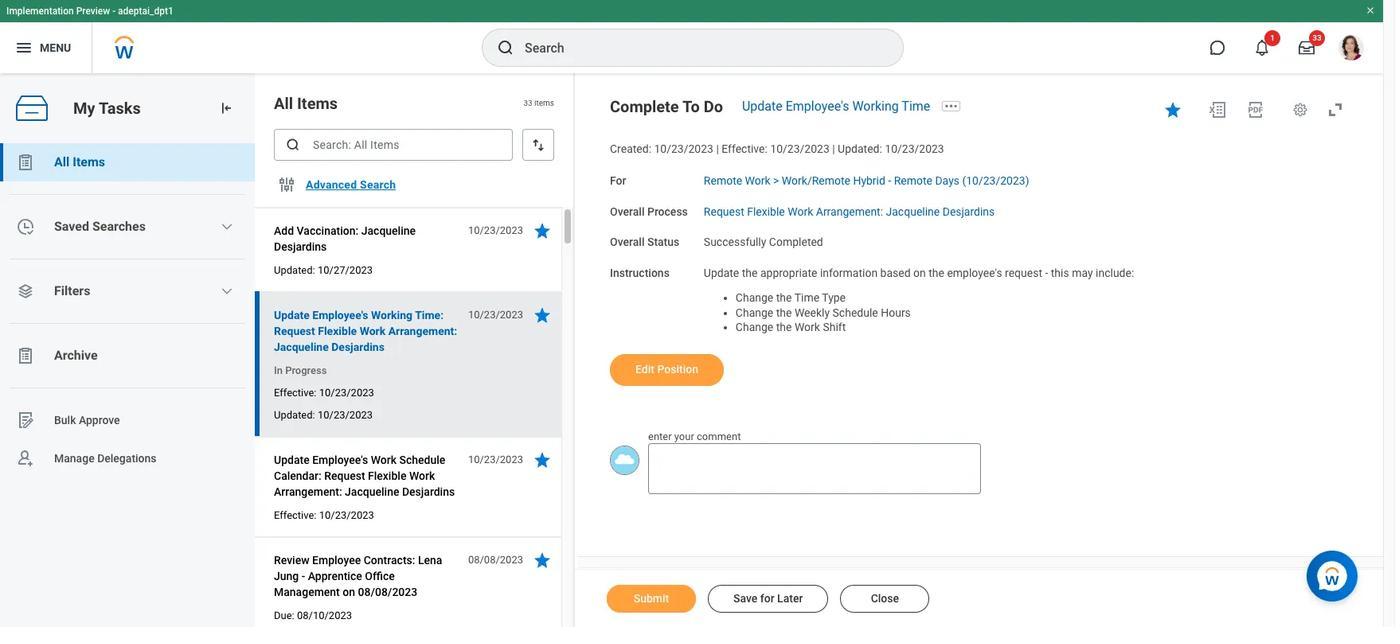 Task type: vqa. For each thing, say whether or not it's contained in the screenshot.


Task type: describe. For each thing, give the bounding box(es) containing it.
0 vertical spatial time
[[902, 99, 930, 114]]

the left weekly
[[776, 306, 792, 319]]

progress
[[285, 365, 327, 377]]

enter your comment text field
[[648, 444, 981, 495]]

process
[[647, 205, 688, 218]]

submit button
[[607, 585, 696, 613]]

delegations
[[97, 452, 157, 465]]

time inside change the time type change the weekly schedule hours change the work shift
[[794, 291, 819, 304]]

jacqueline inside add vaccination: jacqueline desjardins
[[361, 225, 416, 237]]

updated: for updated: 10/27/2023
[[274, 264, 315, 276]]

employee's
[[947, 267, 1002, 280]]

sort image
[[530, 137, 546, 153]]

arrangement: inside update employee's working time: request flexible work arrangement: jacqueline desjardins
[[388, 325, 457, 338]]

update employee's working time
[[742, 99, 930, 114]]

employee's for update employee's work schedule calendar: request flexible work arrangement: jacqueline desjardins
[[312, 454, 368, 467]]

0 vertical spatial request
[[704, 205, 744, 218]]

review employee contracts: lena jung - apprentice office management on 08/08/2023 button
[[274, 551, 459, 602]]

request flexible work arrangement: jacqueline desjardins
[[704, 205, 995, 218]]

flexible inside update employee's working time: request flexible work arrangement: jacqueline desjardins
[[318, 325, 357, 338]]

my tasks
[[73, 98, 141, 118]]

arrangement: inside update employee's work schedule calendar: request flexible work arrangement: jacqueline desjardins
[[274, 486, 342, 498]]

time:
[[415, 309, 444, 322]]

all inside item list element
[[274, 94, 293, 113]]

position
[[657, 363, 698, 376]]

created: 10/23/2023 | effective: 10/23/2023 | updated: 10/23/2023
[[610, 143, 944, 155]]

approve
[[79, 414, 120, 427]]

advanced search button
[[299, 169, 402, 201]]

advanced
[[306, 178, 357, 191]]

fullscreen image
[[1326, 100, 1345, 119]]

1 change from the top
[[736, 291, 773, 304]]

employee's for update employee's working time: request flexible work arrangement: jacqueline desjardins
[[312, 309, 368, 322]]

0 vertical spatial star image
[[1163, 100, 1183, 119]]

for
[[760, 592, 775, 605]]

your
[[674, 431, 694, 443]]

update for update employee's working time: request flexible work arrangement: jacqueline desjardins
[[274, 309, 310, 322]]

chevron down image for filters
[[221, 285, 234, 298]]

- left this
[[1045, 267, 1048, 280]]

update the appropriate information based on the employee's request - this may include:
[[704, 267, 1134, 280]]

lena
[[418, 554, 442, 567]]

work inside update employee's working time: request flexible work arrangement: jacqueline desjardins
[[360, 325, 386, 338]]

add vaccination: jacqueline desjardins button
[[274, 221, 459, 256]]

all items inside button
[[54, 154, 105, 170]]

0 vertical spatial on
[[913, 267, 926, 280]]

vaccination:
[[297, 225, 359, 237]]

- inside "review employee contracts: lena jung - apprentice office management on 08/08/2023"
[[302, 570, 305, 583]]

based
[[880, 267, 911, 280]]

contracts:
[[364, 554, 415, 567]]

do
[[704, 97, 723, 116]]

star image for add vaccination: jacqueline desjardins
[[533, 221, 552, 240]]

2 horizontal spatial arrangement:
[[816, 205, 883, 218]]

later
[[777, 592, 803, 605]]

due:
[[274, 610, 294, 622]]

perspective image
[[16, 282, 35, 301]]

jacqueline down days
[[886, 205, 940, 218]]

submit
[[634, 592, 669, 605]]

menu button
[[0, 22, 92, 73]]

bulk approve
[[54, 414, 120, 427]]

add vaccination: jacqueline desjardins
[[274, 225, 416, 253]]

weekly
[[795, 306, 830, 319]]

items inside button
[[73, 154, 105, 170]]

update employee's work schedule calendar: request flexible work arrangement: jacqueline desjardins
[[274, 454, 455, 498]]

complete to do
[[610, 97, 723, 116]]

days
[[935, 174, 960, 187]]

complete
[[610, 97, 679, 116]]

enter your comment
[[648, 431, 741, 443]]

menu banner
[[0, 0, 1383, 73]]

request inside update employee's work schedule calendar: request flexible work arrangement: jacqueline desjardins
[[324, 470, 365, 483]]

my tasks element
[[0, 73, 255, 628]]

in
[[274, 365, 283, 377]]

tasks
[[99, 98, 141, 118]]

transformation import image
[[218, 100, 234, 116]]

2 | from the left
[[832, 143, 835, 155]]

completed
[[769, 236, 823, 249]]

star image for update employee's work schedule calendar: request flexible work arrangement: jacqueline desjardins
[[533, 451, 552, 470]]

all inside all items button
[[54, 154, 69, 170]]

star image for review employee contracts: lena jung - apprentice office management on 08/08/2023
[[533, 551, 552, 570]]

calendar:
[[274, 470, 321, 483]]

working for time
[[852, 99, 899, 114]]

saved searches
[[54, 219, 146, 234]]

close
[[871, 592, 899, 605]]

successfully completed
[[704, 236, 823, 249]]

updated: 10/23/2023
[[274, 409, 373, 421]]

- inside the menu banner
[[112, 6, 116, 17]]

Search: All Items text field
[[274, 129, 513, 161]]

information
[[820, 267, 878, 280]]

items
[[534, 99, 554, 108]]

export to excel image
[[1208, 100, 1227, 119]]

implementation preview -   adeptai_dpt1
[[6, 6, 173, 17]]

desjardins inside update employee's work schedule calendar: request flexible work arrangement: jacqueline desjardins
[[402, 486, 455, 498]]

overall process
[[610, 205, 688, 218]]

user plus image
[[16, 449, 35, 468]]

in progress
[[274, 365, 327, 377]]

1 button
[[1245, 30, 1280, 65]]

the left employee's
[[929, 267, 944, 280]]

may
[[1072, 267, 1093, 280]]

overall status
[[610, 236, 679, 249]]

work/remote
[[782, 174, 850, 187]]

2 remote from the left
[[894, 174, 932, 187]]

edit position button
[[610, 354, 724, 386]]

archive button
[[0, 337, 255, 375]]

hours
[[881, 306, 911, 319]]

close button
[[840, 585, 930, 613]]

the down successfully completed
[[742, 267, 758, 280]]

update employee's work schedule calendar: request flexible work arrangement: jacqueline desjardins button
[[274, 451, 459, 502]]

work inside change the time type change the weekly schedule hours change the work shift
[[795, 321, 820, 334]]

saved
[[54, 219, 89, 234]]

on inside "review employee contracts: lena jung - apprentice office management on 08/08/2023"
[[343, 586, 355, 599]]

enter
[[648, 431, 672, 443]]

0 vertical spatial effective:
[[722, 143, 768, 155]]

close environment banner image
[[1366, 6, 1375, 15]]

my
[[73, 98, 95, 118]]

star image for update employee's working time: request flexible work arrangement: jacqueline desjardins
[[533, 306, 552, 325]]

office
[[365, 570, 395, 583]]

33 for 33
[[1313, 33, 1322, 42]]

update employee's working time link
[[742, 99, 930, 114]]

08/10/2023
[[297, 610, 352, 622]]

08/08/2023 inside "review employee contracts: lena jung - apprentice office management on 08/08/2023"
[[358, 586, 417, 599]]

edit
[[635, 363, 655, 376]]

management
[[274, 586, 340, 599]]

10/27/2023
[[318, 264, 373, 276]]

2 change from the top
[[736, 306, 773, 319]]

to
[[682, 97, 700, 116]]

updated: 10/27/2023
[[274, 264, 373, 276]]

item list element
[[255, 73, 575, 628]]

0 vertical spatial updated:
[[838, 143, 882, 155]]

include:
[[1096, 267, 1134, 280]]



Task type: locate. For each thing, give the bounding box(es) containing it.
add
[[274, 225, 294, 237]]

appropriate
[[760, 267, 817, 280]]

chevron down image for saved searches
[[221, 221, 234, 233]]

3 change from the top
[[736, 321, 773, 334]]

2 horizontal spatial request
[[704, 205, 744, 218]]

remote work > work/remote hybrid - remote days (10/23/2023)
[[704, 174, 1029, 187]]

1 horizontal spatial all
[[274, 94, 293, 113]]

working inside update employee's working time: request flexible work arrangement: jacqueline desjardins
[[371, 309, 413, 322]]

2 effective: 10/23/2023 from the top
[[274, 510, 374, 522]]

employee's inside update employee's working time: request flexible work arrangement: jacqueline desjardins
[[312, 309, 368, 322]]

save for later
[[733, 592, 803, 605]]

1 vertical spatial working
[[371, 309, 413, 322]]

33 inside item list element
[[523, 99, 532, 108]]

manage delegations link
[[0, 440, 255, 478]]

manage delegations
[[54, 452, 157, 465]]

advanced search
[[306, 178, 396, 191]]

33 left the profile logan mcneil image
[[1313, 33, 1322, 42]]

effective: down do
[[722, 143, 768, 155]]

0 vertical spatial items
[[297, 94, 338, 113]]

change
[[736, 291, 773, 304], [736, 306, 773, 319], [736, 321, 773, 334]]

arrangement:
[[816, 205, 883, 218], [388, 325, 457, 338], [274, 486, 342, 498]]

0 vertical spatial 33
[[1313, 33, 1322, 42]]

jacqueline
[[886, 205, 940, 218], [361, 225, 416, 237], [274, 341, 329, 354], [345, 486, 399, 498]]

effective: 10/23/2023 up updated: 10/23/2023 on the left of the page
[[274, 387, 374, 399]]

2 horizontal spatial flexible
[[747, 205, 785, 218]]

1 vertical spatial on
[[343, 586, 355, 599]]

1 vertical spatial 08/08/2023
[[358, 586, 417, 599]]

update for update employee's working time
[[742, 99, 783, 114]]

1 vertical spatial overall
[[610, 236, 645, 249]]

33 items
[[523, 99, 554, 108]]

action bar region
[[575, 569, 1383, 628]]

on
[[913, 267, 926, 280], [343, 586, 355, 599]]

effective:
[[722, 143, 768, 155], [274, 387, 317, 399], [274, 510, 317, 522]]

bulk approve link
[[0, 401, 255, 440]]

0 vertical spatial all
[[274, 94, 293, 113]]

33 button
[[1289, 30, 1325, 65]]

0 vertical spatial all items
[[274, 94, 338, 113]]

1 horizontal spatial schedule
[[833, 306, 878, 319]]

0 vertical spatial overall
[[610, 205, 645, 218]]

all right transformation import image
[[274, 94, 293, 113]]

updated: down add
[[274, 264, 315, 276]]

jacqueline inside update employee's work schedule calendar: request flexible work arrangement: jacqueline desjardins
[[345, 486, 399, 498]]

implementation
[[6, 6, 74, 17]]

chevron down image inside 'saved searches' dropdown button
[[221, 221, 234, 233]]

profile logan mcneil image
[[1339, 35, 1364, 64]]

1 vertical spatial updated:
[[274, 264, 315, 276]]

update up the created: 10/23/2023 | effective: 10/23/2023 | updated: 10/23/2023
[[742, 99, 783, 114]]

time
[[902, 99, 930, 114], [794, 291, 819, 304]]

filters button
[[0, 272, 255, 311]]

update up calendar:
[[274, 454, 309, 467]]

list containing all items
[[0, 143, 255, 478]]

hybrid
[[853, 174, 885, 187]]

request
[[704, 205, 744, 218], [274, 325, 315, 338], [324, 470, 365, 483]]

0 vertical spatial schedule
[[833, 306, 878, 319]]

request inside update employee's working time: request flexible work arrangement: jacqueline desjardins
[[274, 325, 315, 338]]

all items inside item list element
[[274, 94, 338, 113]]

1 chevron down image from the top
[[221, 221, 234, 233]]

effective: down calendar:
[[274, 510, 317, 522]]

inbox large image
[[1299, 40, 1315, 56]]

saved searches button
[[0, 208, 255, 246]]

updated: up remote work > work/remote hybrid - remote days (10/23/2023) link
[[838, 143, 882, 155]]

1 horizontal spatial all items
[[274, 94, 338, 113]]

2 chevron down image from the top
[[221, 285, 234, 298]]

jacqueline down search
[[361, 225, 416, 237]]

employee's up the created: 10/23/2023 | effective: 10/23/2023 | updated: 10/23/2023
[[786, 99, 849, 114]]

1 vertical spatial effective:
[[274, 387, 317, 399]]

1 vertical spatial change
[[736, 306, 773, 319]]

updated: down in progress
[[274, 409, 315, 421]]

edit position
[[635, 363, 698, 376]]

0 vertical spatial arrangement:
[[816, 205, 883, 218]]

overall for overall status
[[610, 236, 645, 249]]

0 vertical spatial 08/08/2023
[[468, 554, 523, 566]]

Search Workday  search field
[[525, 30, 870, 65]]

jung
[[274, 570, 299, 583]]

2 vertical spatial change
[[736, 321, 773, 334]]

1 horizontal spatial |
[[832, 143, 835, 155]]

2 vertical spatial flexible
[[368, 470, 406, 483]]

created:
[[610, 143, 651, 155]]

rename image
[[16, 411, 35, 430]]

employee's up calendar:
[[312, 454, 368, 467]]

1 vertical spatial effective: 10/23/2023
[[274, 510, 374, 522]]

star image
[[533, 221, 552, 240], [533, 551, 552, 570]]

remote left >
[[704, 174, 742, 187]]

save for later button
[[708, 585, 828, 613]]

due: 08/10/2023
[[274, 610, 352, 622]]

shift
[[823, 321, 846, 334]]

(10/23/2023)
[[962, 174, 1029, 187]]

0 horizontal spatial all
[[54, 154, 69, 170]]

schedule inside update employee's work schedule calendar: request flexible work arrangement: jacqueline desjardins
[[399, 454, 445, 467]]

for
[[610, 174, 626, 187]]

1
[[1270, 33, 1275, 42]]

jacqueline up contracts:
[[345, 486, 399, 498]]

1 vertical spatial chevron down image
[[221, 285, 234, 298]]

overall status element
[[704, 226, 823, 250]]

configure image
[[277, 175, 296, 194]]

1 vertical spatial star image
[[533, 306, 552, 325]]

clipboard image
[[16, 153, 35, 172]]

0 horizontal spatial 08/08/2023
[[358, 586, 417, 599]]

arrangement: down remote work > work/remote hybrid - remote days (10/23/2023)
[[816, 205, 883, 218]]

update employee's working time: request flexible work arrangement: jacqueline desjardins
[[274, 309, 457, 354]]

arrangement: down time: on the left
[[388, 325, 457, 338]]

working for time:
[[371, 309, 413, 322]]

desjardins
[[943, 205, 995, 218], [274, 240, 327, 253], [331, 341, 385, 354], [402, 486, 455, 498]]

0 vertical spatial working
[[852, 99, 899, 114]]

jacqueline inside update employee's working time: request flexible work arrangement: jacqueline desjardins
[[274, 341, 329, 354]]

1 horizontal spatial 08/08/2023
[[468, 554, 523, 566]]

update inside update employee's work schedule calendar: request flexible work arrangement: jacqueline desjardins
[[274, 454, 309, 467]]

1 horizontal spatial on
[[913, 267, 926, 280]]

comment
[[697, 431, 741, 443]]

2 vertical spatial arrangement:
[[274, 486, 342, 498]]

clock check image
[[16, 217, 35, 237]]

update for update the appropriate information based on the employee's request - this may include:
[[704, 267, 739, 280]]

update down the successfully
[[704, 267, 739, 280]]

-
[[112, 6, 116, 17], [888, 174, 891, 187], [1045, 267, 1048, 280], [302, 570, 305, 583]]

0 horizontal spatial search image
[[285, 137, 301, 153]]

the left shift
[[776, 321, 792, 334]]

archive
[[54, 348, 98, 363]]

1 horizontal spatial remote
[[894, 174, 932, 187]]

0 vertical spatial employee's
[[786, 99, 849, 114]]

1 horizontal spatial flexible
[[368, 470, 406, 483]]

manage
[[54, 452, 94, 465]]

schedule inside change the time type change the weekly schedule hours change the work shift
[[833, 306, 878, 319]]

0 horizontal spatial remote
[[704, 174, 742, 187]]

arrangement: down calendar:
[[274, 486, 342, 498]]

schedule
[[833, 306, 878, 319], [399, 454, 445, 467]]

1 vertical spatial arrangement:
[[388, 325, 457, 338]]

request right calendar:
[[324, 470, 365, 483]]

update down updated: 10/27/2023
[[274, 309, 310, 322]]

1 | from the left
[[716, 143, 719, 155]]

1 horizontal spatial items
[[297, 94, 338, 113]]

overall down for
[[610, 205, 645, 218]]

justify image
[[14, 38, 33, 57]]

working up remote work > work/remote hybrid - remote days (10/23/2023) link
[[852, 99, 899, 114]]

1 vertical spatial schedule
[[399, 454, 445, 467]]

employee's for update employee's working time
[[786, 99, 849, 114]]

remote
[[704, 174, 742, 187], [894, 174, 932, 187]]

remote work > work/remote hybrid - remote days (10/23/2023) link
[[704, 171, 1029, 187]]

1 vertical spatial all items
[[54, 154, 105, 170]]

1 horizontal spatial arrangement:
[[388, 325, 457, 338]]

view printable version (pdf) image
[[1246, 100, 1265, 119]]

0 vertical spatial chevron down image
[[221, 221, 234, 233]]

remote left days
[[894, 174, 932, 187]]

2 overall from the top
[[610, 236, 645, 249]]

2 vertical spatial employee's
[[312, 454, 368, 467]]

request up the successfully
[[704, 205, 744, 218]]

items inside item list element
[[297, 94, 338, 113]]

1 star image from the top
[[533, 221, 552, 240]]

preview
[[76, 6, 110, 17]]

notifications large image
[[1254, 40, 1270, 56]]

08/08/2023 right lena
[[468, 554, 523, 566]]

all items button
[[0, 143, 255, 182]]

0 vertical spatial star image
[[533, 221, 552, 240]]

2 vertical spatial effective:
[[274, 510, 317, 522]]

- up management
[[302, 570, 305, 583]]

menu
[[40, 41, 71, 54]]

0 horizontal spatial request
[[274, 325, 315, 338]]

0 vertical spatial search image
[[496, 38, 515, 57]]

08/08/2023 down office
[[358, 586, 417, 599]]

the down appropriate
[[776, 291, 792, 304]]

change the time type change the weekly schedule hours change the work shift
[[736, 291, 911, 334]]

33 for 33 items
[[523, 99, 532, 108]]

1 horizontal spatial time
[[902, 99, 930, 114]]

2 vertical spatial star image
[[533, 451, 552, 470]]

0 horizontal spatial 33
[[523, 99, 532, 108]]

0 horizontal spatial arrangement:
[[274, 486, 342, 498]]

searches
[[92, 219, 146, 234]]

1 horizontal spatial search image
[[496, 38, 515, 57]]

0 horizontal spatial on
[[343, 586, 355, 599]]

employee's down '10/27/2023'
[[312, 309, 368, 322]]

on down apprentice
[[343, 586, 355, 599]]

search image
[[496, 38, 515, 57], [285, 137, 301, 153]]

1 vertical spatial request
[[274, 325, 315, 338]]

flexible inside update employee's work schedule calendar: request flexible work arrangement: jacqueline desjardins
[[368, 470, 406, 483]]

1 horizontal spatial 33
[[1313, 33, 1322, 42]]

overall up instructions
[[610, 236, 645, 249]]

request up in progress
[[274, 325, 315, 338]]

2 star image from the top
[[533, 551, 552, 570]]

overall for overall process
[[610, 205, 645, 218]]

1 vertical spatial time
[[794, 291, 819, 304]]

1 vertical spatial 33
[[523, 99, 532, 108]]

1 effective: 10/23/2023 from the top
[[274, 387, 374, 399]]

filters
[[54, 283, 90, 299]]

1 vertical spatial flexible
[[318, 325, 357, 338]]

1 horizontal spatial request
[[324, 470, 365, 483]]

1 horizontal spatial working
[[852, 99, 899, 114]]

star image
[[1163, 100, 1183, 119], [533, 306, 552, 325], [533, 451, 552, 470]]

flexible
[[747, 205, 785, 218], [318, 325, 357, 338], [368, 470, 406, 483]]

33 inside button
[[1313, 33, 1322, 42]]

1 vertical spatial all
[[54, 154, 69, 170]]

request
[[1005, 267, 1042, 280]]

review
[[274, 554, 309, 567]]

0 horizontal spatial |
[[716, 143, 719, 155]]

1 remote from the left
[[704, 174, 742, 187]]

type
[[822, 291, 846, 304]]

1 overall from the top
[[610, 205, 645, 218]]

work
[[745, 174, 771, 187], [788, 205, 813, 218], [795, 321, 820, 334], [360, 325, 386, 338], [371, 454, 397, 467], [409, 470, 435, 483]]

update
[[742, 99, 783, 114], [704, 267, 739, 280], [274, 309, 310, 322], [274, 454, 309, 467]]

on right based
[[913, 267, 926, 280]]

| down do
[[716, 143, 719, 155]]

0 horizontal spatial items
[[73, 154, 105, 170]]

0 horizontal spatial working
[[371, 309, 413, 322]]

desjardins inside update employee's working time: request flexible work arrangement: jacqueline desjardins
[[331, 341, 385, 354]]

review employee contracts: lena jung - apprentice office management on 08/08/2023
[[274, 554, 442, 599]]

1 vertical spatial employee's
[[312, 309, 368, 322]]

2 vertical spatial request
[[324, 470, 365, 483]]

apprentice
[[308, 570, 362, 583]]

jacqueline up in progress
[[274, 341, 329, 354]]

clipboard image
[[16, 346, 35, 366]]

this
[[1051, 267, 1069, 280]]

0 horizontal spatial flexible
[[318, 325, 357, 338]]

1 vertical spatial search image
[[285, 137, 301, 153]]

1 vertical spatial items
[[73, 154, 105, 170]]

| up "work/remote"
[[832, 143, 835, 155]]

0 vertical spatial effective: 10/23/2023
[[274, 387, 374, 399]]

save
[[733, 592, 758, 605]]

successfully
[[704, 236, 766, 249]]

update inside update employee's working time: request flexible work arrangement: jacqueline desjardins
[[274, 309, 310, 322]]

chevron down image
[[221, 221, 234, 233], [221, 285, 234, 298]]

- right hybrid
[[888, 174, 891, 187]]

0 vertical spatial flexible
[[747, 205, 785, 218]]

10/23/2023
[[654, 143, 713, 155], [770, 143, 830, 155], [885, 143, 944, 155], [468, 225, 523, 237], [468, 309, 523, 321], [319, 387, 374, 399], [318, 409, 373, 421], [468, 454, 523, 466], [319, 510, 374, 522]]

1 vertical spatial star image
[[533, 551, 552, 570]]

0 horizontal spatial schedule
[[399, 454, 445, 467]]

effective: down in progress
[[274, 387, 317, 399]]

effective: 10/23/2023
[[274, 387, 374, 399], [274, 510, 374, 522]]

0 vertical spatial change
[[736, 291, 773, 304]]

adeptai_dpt1
[[118, 6, 173, 17]]

all right clipboard image
[[54, 154, 69, 170]]

all items
[[274, 94, 338, 113], [54, 154, 105, 170]]

- right preview
[[112, 6, 116, 17]]

status
[[647, 236, 679, 249]]

0 horizontal spatial all items
[[54, 154, 105, 170]]

employee's inside update employee's work schedule calendar: request flexible work arrangement: jacqueline desjardins
[[312, 454, 368, 467]]

desjardins inside add vaccination: jacqueline desjardins
[[274, 240, 327, 253]]

2 vertical spatial updated:
[[274, 409, 315, 421]]

33 left items
[[523, 99, 532, 108]]

0 horizontal spatial time
[[794, 291, 819, 304]]

08/08/2023
[[468, 554, 523, 566], [358, 586, 417, 599]]

gear image
[[1292, 102, 1308, 118]]

working left time: on the left
[[371, 309, 413, 322]]

effective: 10/23/2023 up employee
[[274, 510, 374, 522]]

request flexible work arrangement: jacqueline desjardins link
[[704, 202, 995, 218]]

update for update employee's work schedule calendar: request flexible work arrangement: jacqueline desjardins
[[274, 454, 309, 467]]

updated: for updated: 10/23/2023
[[274, 409, 315, 421]]

list
[[0, 143, 255, 478]]



